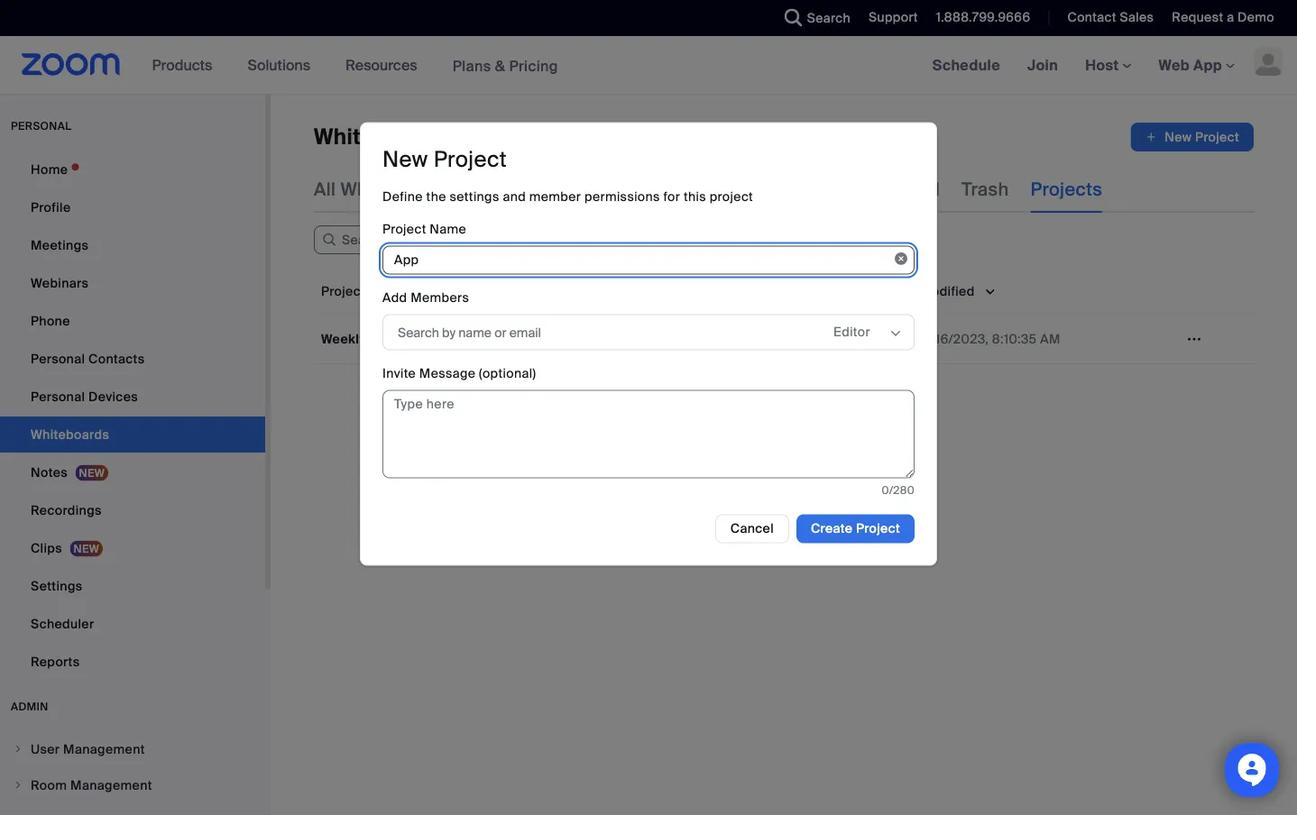 Task type: vqa. For each thing, say whether or not it's contained in the screenshot.
add icon
yes



Task type: describe. For each thing, give the bounding box(es) containing it.
meetings link
[[0, 227, 265, 263]]

settings
[[31, 578, 83, 594]]

zoom logo image
[[22, 53, 121, 76]]

cancel button
[[715, 515, 789, 544]]

editor button
[[834, 319, 888, 346]]

for
[[664, 189, 680, 205]]

projects
[[1031, 178, 1102, 201]]

all whiteboards
[[314, 178, 451, 201]]

phone link
[[0, 303, 265, 339]]

join link
[[1014, 36, 1072, 94]]

define the settings and member permissions for this project
[[382, 189, 753, 205]]

webinars
[[31, 275, 89, 291]]

editor
[[834, 324, 870, 341]]

contacts
[[88, 350, 145, 367]]

plans & pricing
[[453, 56, 558, 75]]

Invite Message (optional) text field
[[382, 390, 915, 479]]

permissions
[[585, 189, 660, 205]]

scheduler
[[31, 616, 94, 632]]

project up settings
[[434, 145, 507, 173]]

new project dialog
[[360, 122, 937, 566]]

weekly duties
[[321, 331, 410, 347]]

personal contacts link
[[0, 341, 265, 377]]

recordings
[[31, 502, 102, 519]]

name inside application
[[369, 283, 406, 299]]

1 vertical spatial project name
[[321, 283, 406, 299]]

arrow down image
[[406, 280, 422, 302]]

contact
[[1068, 9, 1117, 26]]

me
[[826, 178, 853, 201]]

admin menu menu
[[0, 732, 265, 815]]

new project inside button
[[1165, 129, 1239, 145]]

personal
[[11, 119, 72, 133]]

whiteboards inside application
[[314, 123, 448, 151]]

notes link
[[0, 455, 265, 491]]

add
[[382, 290, 407, 306]]

scheduler link
[[0, 606, 265, 642]]

contact sales
[[1068, 9, 1154, 26]]

webinars link
[[0, 265, 265, 301]]

project name inside new project dialog
[[382, 221, 467, 238]]

profile link
[[0, 189, 265, 226]]

shared with me
[[719, 178, 853, 201]]

my
[[556, 178, 582, 201]]

new project button
[[1131, 123, 1254, 152]]

personal devices link
[[0, 379, 265, 415]]

add image
[[1145, 128, 1158, 146]]

new inside dialog
[[382, 145, 428, 173]]

1.888.799.9666 button up schedule link
[[936, 9, 1031, 26]]

am
[[1040, 331, 1061, 347]]

define
[[382, 189, 423, 205]]

cancel
[[731, 521, 774, 537]]

show options image
[[889, 326, 903, 341]]

edit project image
[[1180, 331, 1209, 347]]

whiteboards for all
[[341, 178, 451, 201]]

personal for personal contacts
[[31, 350, 85, 367]]

the
[[426, 189, 446, 205]]

shared
[[719, 178, 781, 201]]

trash
[[962, 178, 1009, 201]]

create
[[811, 521, 853, 537]]

weekly
[[321, 331, 367, 347]]

meetings
[[31, 237, 89, 253]]

demo
[[1238, 9, 1275, 26]]

starred
[[875, 178, 940, 201]]

phone
[[31, 313, 70, 329]]

home link
[[0, 152, 265, 188]]

settings link
[[0, 568, 265, 604]]

new project inside dialog
[[382, 145, 507, 173]]

admin
[[11, 700, 49, 714]]

tabs of all whiteboard page tab list
[[314, 166, 1102, 213]]

&
[[495, 56, 505, 75]]

message
[[419, 365, 476, 382]]

reports link
[[0, 644, 265, 680]]

(optional)
[[479, 365, 536, 382]]

8:10:35
[[992, 331, 1037, 347]]

create project
[[811, 521, 900, 537]]

all
[[314, 178, 336, 201]]

product information navigation
[[139, 36, 572, 95]]

project down define
[[382, 221, 426, 238]]

banner containing schedule
[[0, 36, 1297, 95]]



Task type: locate. For each thing, give the bounding box(es) containing it.
banner
[[0, 36, 1297, 95]]

contact sales link
[[1054, 0, 1159, 36], [1068, 9, 1154, 26]]

a
[[1227, 9, 1234, 26]]

Search text field
[[314, 226, 530, 254]]

1 vertical spatial name
[[369, 283, 406, 299]]

meetings navigation
[[919, 36, 1297, 95]]

2 personal from the top
[[31, 388, 85, 405]]

11/16/2023,
[[920, 331, 989, 347]]

1 horizontal spatial name
[[430, 221, 467, 238]]

plans
[[453, 56, 491, 75]]

join
[[1028, 55, 1058, 74]]

project
[[710, 189, 753, 205]]

new inside button
[[1165, 129, 1192, 145]]

project down 0/280
[[856, 521, 900, 537]]

0 vertical spatial name
[[430, 221, 467, 238]]

0 horizontal spatial name
[[369, 283, 406, 299]]

1 horizontal spatial new
[[1165, 129, 1192, 145]]

this
[[684, 189, 706, 205]]

sales
[[1120, 9, 1154, 26]]

pricing
[[509, 56, 558, 75]]

1.888.799.9666 button
[[923, 0, 1035, 36], [936, 9, 1031, 26]]

new right add image
[[1165, 129, 1192, 145]]

create project button
[[797, 515, 915, 544]]

project name up weekly duties
[[321, 283, 406, 299]]

clips
[[31, 540, 62, 557]]

request a demo link
[[1159, 0, 1297, 36], [1172, 9, 1275, 26]]

personal menu menu
[[0, 152, 265, 682]]

request a demo
[[1172, 9, 1275, 26]]

name down the the
[[430, 221, 467, 238]]

home
[[31, 161, 68, 178]]

new up 'all whiteboards'
[[382, 145, 428, 173]]

application
[[314, 269, 1254, 364]]

1 vertical spatial personal
[[31, 388, 85, 405]]

project right add image
[[1195, 129, 1239, 145]]

support
[[869, 9, 918, 26]]

request
[[1172, 9, 1224, 26]]

project
[[1195, 129, 1239, 145], [434, 145, 507, 173], [382, 221, 426, 238], [321, 283, 365, 299], [856, 521, 900, 537]]

personal contacts
[[31, 350, 145, 367]]

11/16/2023, 8:10:35 am
[[920, 331, 1061, 347]]

recent
[[473, 178, 535, 201]]

personal inside personal contacts link
[[31, 350, 85, 367]]

clips link
[[0, 530, 265, 567]]

new project right add image
[[1165, 129, 1239, 145]]

notes
[[31, 464, 68, 481]]

schedule
[[932, 55, 1000, 74]]

members
[[411, 290, 469, 306]]

name up duties
[[369, 283, 406, 299]]

my whiteboards
[[556, 178, 697, 201]]

plans & pricing link
[[453, 56, 558, 75], [453, 56, 558, 75]]

with
[[786, 178, 821, 201]]

personal devices
[[31, 388, 138, 405]]

personal down the "personal contacts"
[[31, 388, 85, 405]]

0 horizontal spatial new
[[382, 145, 428, 173]]

profile
[[31, 199, 71, 216]]

whiteboards application
[[314, 123, 1254, 152]]

name inside new project dialog
[[430, 221, 467, 238]]

new project
[[1165, 129, 1239, 145], [382, 145, 507, 173]]

reports
[[31, 654, 80, 670]]

add members
[[382, 290, 469, 306]]

application containing project name
[[314, 269, 1254, 364]]

member
[[529, 189, 581, 205]]

0 vertical spatial personal
[[31, 350, 85, 367]]

invite
[[382, 365, 416, 382]]

devices
[[88, 388, 138, 405]]

whiteboards for my
[[586, 178, 697, 201]]

1 horizontal spatial new project
[[1165, 129, 1239, 145]]

invite message (optional)
[[382, 365, 536, 382]]

0 vertical spatial project name
[[382, 221, 467, 238]]

recordings link
[[0, 493, 265, 529]]

Search by name or email,Search by name or email text field
[[398, 319, 796, 346]]

settings
[[450, 189, 499, 205]]

project up weekly
[[321, 283, 365, 299]]

project name down the the
[[382, 221, 467, 238]]

personal for personal devices
[[31, 388, 85, 405]]

support link
[[855, 0, 923, 36], [869, 9, 918, 26]]

1.888.799.9666 button up schedule
[[923, 0, 1035, 36]]

1.888.799.9666
[[936, 9, 1031, 26]]

0/280
[[882, 483, 915, 497]]

e.g. Happy Crew text field
[[382, 246, 915, 275]]

1 personal from the top
[[31, 350, 85, 367]]

modified
[[920, 283, 975, 299]]

personal inside personal devices link
[[31, 388, 85, 405]]

0 horizontal spatial new project
[[382, 145, 507, 173]]

name
[[430, 221, 467, 238], [369, 283, 406, 299]]

personal
[[31, 350, 85, 367], [31, 388, 85, 405]]

new
[[1165, 129, 1192, 145], [382, 145, 428, 173]]

duties
[[370, 331, 410, 347]]

personal down phone on the left of page
[[31, 350, 85, 367]]

schedule link
[[919, 36, 1014, 94]]

and
[[503, 189, 526, 205]]

new project up the the
[[382, 145, 507, 173]]

whiteboards
[[314, 123, 448, 151], [341, 178, 451, 201], [586, 178, 697, 201]]

project inside whiteboards application
[[1195, 129, 1239, 145]]



